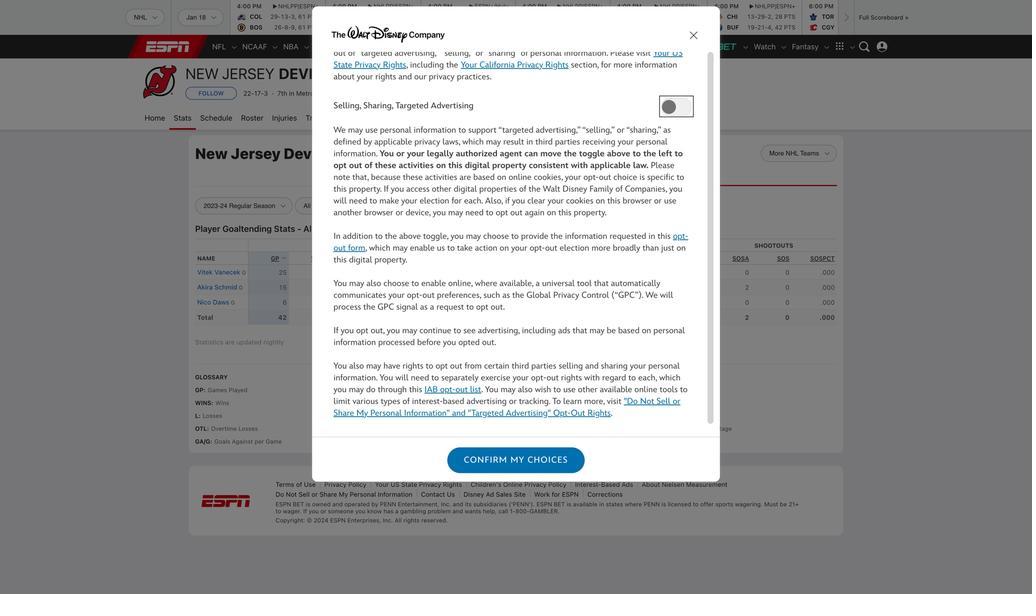 Task type: describe. For each thing, give the bounding box(es) containing it.
and inside you also may have rights to opt out from certain third parties selling and sharing your personal information. you will need to separately exercise your opt-out rights with regard to each, which you may do through this
[[585, 361, 599, 372]]

1 bet from the left
[[293, 501, 304, 508]]

will inside please note that, because these activities are based on online cookies, your opt-out choice is specific to this property. if you access other digital properties of the walt disney family of companies, you will need to make your election for each. also, if you clear your cookies on this browser or use another browser or device, you may need to opt out again on this property.
[[334, 196, 347, 206]]

opt inside 'you may also choose to enable online, where available, a universal tool that automatically communicates your opt-out preferences, such as the global privacy control ("gpc"). we will process the gpc signal as a request to opt out.'
[[476, 302, 488, 313]]

. for . you may also wish to use other available online tools to limit various types of interest-based advertising or tracking. to learn more, visit
[[481, 385, 483, 395]]

by inside we may use personal information to support "targeted advertising," "selling," or "sharing," as defined by applicable privacy laws, which may result in third parties receiving your personal information.
[[364, 137, 372, 147]]

sale/sharing
[[525, 13, 604, 30]]

on up properties
[[497, 172, 506, 183]]

you down continue
[[443, 338, 456, 348]]

0 horizontal spatial espn bet image
[[688, 42, 738, 51]]

41
[[619, 284, 627, 292]]

the inside the some states provide residents (or, in some cases, their authorized agents) with the right to opt out of "targeted advertising," "selling," or "sharing" of personal information. please visit
[[622, 36, 633, 47]]

privacy policy link
[[324, 481, 366, 489]]

we inside we may use personal information to support "targeted advertising," "selling," or "sharing," as defined by applicable privacy laws, which may result in third parties receiving your personal information.
[[334, 125, 346, 136]]

: for wins
[[211, 400, 213, 407]]

21- for 21-18-5, 47 pts
[[843, 24, 853, 31]]

to up , which may enable us to take action on your opt-out election more broadly than just on this digital property.
[[511, 231, 519, 242]]

to left make
[[370, 196, 377, 206]]

15- inside "21-15-6, 48 pts" link
[[663, 24, 673, 31]]

to inside the some states provide residents (or, in some cases, their authorized agents) with the right to opt out of "targeted advertising," "selling," or "sharing" of personal information. please visit
[[655, 36, 663, 47]]

injuries
[[272, 114, 297, 122]]

42 inside standings page main content
[[278, 314, 287, 322]]

2024
[[314, 517, 328, 524]]

based inside ". you may also wish to use other available online tools to limit various types of interest-based advertising or tracking. to learn more, visit"
[[443, 397, 464, 407]]

1 vertical spatial losses
[[238, 426, 258, 433]]

cgy
[[822, 24, 835, 31]]

in inside espn bet is owned and operated by penn entertainment, inc. and its subsidiaries ('penn'). espn bet is available in states where penn is licensed to offer sports wagering. must be 21+ to wager. if you or someone you know has a gambling problem and wants help, call 1-800-gambler. copyright: © 2024 espn enterprises, inc. all rights reserved.
[[599, 501, 604, 508]]

must
[[764, 501, 778, 508]]

please inside please note that, because these activities are based on online cookies, your opt-out choice is specific to this property. if you access other digital properties of the walt disney family of companies, you will need to make your election for each. also, if you clear your cookies on this browser or use another browser or device, you may need to opt out again on this property.
[[651, 160, 675, 171]]

opt- inside 'you may also choose to enable online, where available, a universal tool that automatically communicates your opt-out preferences, such as the global privacy control ("gpc"). we will process the gpc signal as a request to opt out.'
[[407, 290, 422, 301]]

this down family
[[607, 196, 620, 206]]

1 vertical spatial your
[[461, 60, 477, 70]]

26-
[[274, 24, 284, 31]]

on down family
[[596, 196, 605, 206]]

espn more sports home page image
[[415, 39, 431, 55]]

1 29- from the left
[[270, 13, 281, 20]]

opt- out form link
[[334, 231, 688, 254]]

control
[[582, 290, 609, 301]]

my inside "do not sell or share my personal information" and "targeted advertising" opt-out rights
[[356, 408, 368, 419]]

privacy inside we may use personal information to support "targeted advertising," "selling," or "sharing," as defined by applicable privacy laws, which may result in third parties receiving your personal information.
[[414, 137, 440, 147]]

you right device, at top left
[[433, 208, 446, 218]]

to down also,
[[486, 208, 493, 218]]

g for nico daws
[[231, 300, 235, 306]]

of right properties
[[519, 184, 526, 195]]

on right again
[[547, 208, 556, 218]]

1 horizontal spatial 42
[[775, 24, 782, 31]]

more inside , which may enable us to take action on your opt-out election more broadly than just on this digital property.
[[592, 243, 611, 254]]

may up processed
[[402, 326, 417, 336]]

to right addition
[[375, 231, 383, 242]]

terms of use
[[276, 481, 316, 489]]

authorized inside the some states provide residents (or, in some cases, their authorized agents) with the right to opt out of "targeted advertising," "selling," or "sharing" of personal information. please visit
[[533, 36, 572, 47]]

section,
[[571, 60, 599, 70]]

also inside you also may have rights to opt out from certain third parties selling and sharing your personal information. you will need to separately exercise your opt-out rights with regard to each, which you may do through this
[[349, 361, 364, 372]]

watch image
[[780, 44, 788, 51]]

the walt disney company logo image
[[331, 26, 445, 43]]

applicable inside you or your legally authorized agent can move the toggle above to the left to opt out of these activities on this digital property consistent with applicable law.
[[590, 160, 631, 171]]

17-
[[254, 90, 264, 97]]

13- for 6:00 pm
[[853, 13, 863, 20]]

espn image
[[202, 496, 250, 508]]

0 horizontal spatial more espn image
[[832, 39, 848, 55]]

personal down selling, sharing, targeted advertising
[[380, 125, 411, 136]]

to up (or,
[[434, 13, 447, 30]]

0 vertical spatial against
[[695, 400, 716, 407]]

2 13- from the left
[[747, 13, 757, 20]]

1 vertical spatial browser
[[364, 208, 393, 218]]

5 pm from the left
[[632, 3, 642, 10]]

is inside please note that, because these activities are based on online cookies, your opt-out choice is specific to this property. if you access other digital properties of the walt disney family of companies, you will need to make your election for each. also, if you clear your cookies on this browser or use another browser or device, you may need to opt out again on this property.
[[639, 172, 645, 183]]

splits
[[316, 224, 339, 234]]

digital inside you or your legally authorized agent can move the toggle above to the left to opt out of these activities on this digital property consistent with applicable law.
[[465, 160, 490, 171]]

corrections
[[587, 491, 623, 499]]

to down the before
[[426, 361, 433, 372]]

be inside espn bet is owned and operated by penn entertainment, inc. and its subsidiaries ('penn'). espn bet is available in states where penn is licensed to offer sports wagering. must be 21+ to wager. if you or someone you know has a gambling problem and wants help, call 1-800-gambler. copyright: © 2024 espn enterprises, inc. all rights reserved.
[[780, 501, 787, 508]]

"sharing,"
[[627, 125, 661, 136]]

"do not sell or share my personal information" and "targeted advertising" opt-out rights link
[[334, 397, 680, 419]]

otl : overtime losses
[[195, 426, 258, 433]]

based inside if you opt out, you may continue to see advertising, including ads that may be based on personal information processed before you opted out.
[[618, 326, 640, 336]]

these inside you or your legally authorized agent can move the toggle above to the left to opt out of these activities on this digital property consistent with applicable law.
[[375, 160, 396, 171]]

to right specific
[[677, 172, 684, 183]]

you inside ". you may also wish to use other available online tools to limit various types of interest-based advertising or tracking. to learn more, visit"
[[485, 385, 498, 395]]

out up wish
[[547, 373, 559, 383]]

2 penn from the left
[[644, 501, 660, 508]]

2 for 2
[[745, 284, 749, 292]]

your down walt
[[548, 196, 564, 206]]

for for section,
[[601, 60, 611, 70]]

1 vertical spatial property.
[[574, 208, 607, 218]]

you down specific
[[669, 184, 682, 195]]

1 vertical spatial against
[[232, 439, 253, 446]]

you inside you also may have rights to opt out from certain third parties selling and sharing your personal information. you will need to separately exercise your opt-out rights with regard to each, which you may do through this
[[334, 385, 347, 395]]

your up each, on the bottom right
[[630, 361, 646, 372]]

. you may also wish to use other available online tools to limit various types of interest-based advertising or tracking. to learn more, visit
[[334, 385, 688, 407]]

pim : penalty minutes
[[629, 387, 689, 394]]

: for toi
[[422, 387, 424, 394]]

children's online privacy policy link
[[471, 481, 566, 489]]

1 horizontal spatial espn bet image
[[742, 44, 750, 51]]

your inside 'you may also choose to enable online, where available, a universal tool that automatically communicates your opt-out preferences, such as the global privacy control ("gpc"). we will process the gpc signal as a request to opt out.'
[[389, 290, 405, 301]]

15-24-0, 30 pts
[[366, 24, 414, 31]]

us for the bottom your us state privacy rights link
[[391, 481, 399, 489]]

21- down "2,"
[[757, 24, 768, 31]]

sv% : save percentage
[[412, 413, 477, 420]]

may right 'ads'
[[590, 326, 605, 336]]

all inside espn bet is owned and operated by penn entertainment, inc. and its subsidiaries ('penn'). espn bet is available in states where penn is licensed to offer sports wagering. must be 21+ to wager. if you or someone you know has a gambling problem and wants help, call 1-800-gambler. copyright: © 2024 espn enterprises, inc. all rights reserved.
[[395, 517, 402, 524]]

you for may
[[334, 279, 347, 289]]

chi
[[727, 13, 738, 20]]

of down some
[[348, 48, 355, 59]]

: for gp
[[204, 387, 206, 394]]

2 29- from the left
[[757, 13, 768, 20]]

where inside espn bet is owned and operated by penn entertainment, inc. and its subsidiaries ('penn'). espn bet is available in states where penn is licensed to offer sports wagering. must be 21+ to wager. if you or someone you know has a gambling problem and wants help, call 1-800-gambler. copyright: © 2024 espn enterprises, inc. all rights reserved.
[[625, 501, 642, 508]]

1 4:00 from the left
[[237, 3, 251, 10]]

1 penn from the left
[[380, 501, 396, 508]]

you for or
[[380, 149, 394, 159]]

contact us
[[421, 491, 455, 499]]

and inside section, for more information about your rights and our privacy practices.
[[398, 72, 412, 82]]

privacy policy
[[324, 481, 366, 489]]

this down cookies
[[558, 208, 572, 218]]

updated
[[236, 339, 262, 346]]

rights down selling
[[561, 373, 582, 383]]

skating link
[[195, 165, 516, 185]]

time
[[426, 387, 440, 394]]

information. inside we may use personal information to support "targeted advertising," "selling," or "sharing," as defined by applicable privacy laws, which may result in third parties receiving your personal information.
[[334, 149, 377, 159]]

visit inside the some states provide residents (or, in some cases, their authorized agents) with the right to opt out of "targeted advertising," "selling," or "sharing" of personal information. please visit
[[636, 48, 651, 59]]

this up just
[[658, 231, 671, 242]]

2 4:00 pm from the left
[[332, 3, 357, 10]]

agents)
[[574, 36, 601, 47]]

19-21-4, 42 pts
[[747, 24, 796, 31]]

privacy down global navigation element
[[517, 60, 543, 70]]

you up enterprises, on the left of page
[[355, 508, 365, 515]]

opt- inside , which may enable us to take action on your opt-out election more broadly than just on this digital property.
[[530, 243, 545, 254]]

you up make
[[391, 184, 404, 195]]

in
[[334, 231, 341, 242]]

this inside you also may have rights to opt out from certain third parties selling and sharing your personal information. you will need to separately exercise your opt-out rights with regard to each, which you may do through this
[[409, 385, 422, 395]]

you down the have at bottom
[[380, 373, 393, 383]]

personal inside you also may have rights to opt out from certain third parties selling and sharing your personal information. you will need to separately exercise your opt-out rights with regard to each, which you may do through this
[[648, 361, 680, 372]]

your up cookies
[[565, 172, 581, 183]]

50
[[871, 13, 878, 20]]

and inside "do not sell or share my personal information" and "targeted advertising" opt-out rights
[[452, 408, 466, 419]]

.000 for 15
[[821, 284, 835, 292]]

1 horizontal spatial save
[[685, 426, 698, 433]]

information. inside you also may have rights to opt out from certain third parties selling and sharing your personal information. you will need to separately exercise your opt-out rights with regard to each, which you may do through this
[[334, 373, 377, 383]]

2 horizontal spatial a
[[536, 279, 540, 289]]

or down make
[[396, 208, 403, 218]]

your up ". you may also wish to use other available online tools to limit various types of interest-based advertising or tracking. to learn more, visit"
[[513, 373, 529, 383]]

home
[[145, 114, 165, 122]]

or inside "do not sell or share my personal information" and "targeted advertising" opt-out rights
[[673, 397, 680, 407]]

applicable inside we may use personal information to support "targeted advertising," "selling," or "sharing," as defined by applicable privacy laws, which may result in third parties receiving your personal information.
[[374, 137, 412, 147]]

gambling
[[400, 508, 426, 515]]

need inside you also may have rights to opt out from certain third parties selling and sharing your personal information. you will need to separately exercise your opt-out rights with regard to each, which you may do through this
[[411, 373, 429, 383]]

6 4:00 from the left
[[714, 3, 728, 10]]

47
[[871, 24, 878, 31]]

devils image
[[140, 63, 179, 101]]

opt- inside opt- out form
[[673, 231, 688, 242]]

note
[[334, 172, 350, 183]]

full scoreboard » link
[[854, 0, 913, 35]]

out up family
[[599, 172, 611, 183]]

which inside we may use personal information to support "targeted advertising," "selling," or "sharing," as defined by applicable privacy laws, which may result in third parties receiving your personal information.
[[462, 137, 484, 147]]

sosa for sosa : shootout shots against
[[629, 400, 646, 407]]

other inside please note that, because these activities are based on online cookies, your opt-out choice is specific to this property. if you access other digital properties of the walt disney family of companies, you will need to make your election for each. also, if you clear your cookies on this browser or use another browser or device, you may need to opt out again on this property.
[[432, 184, 451, 195]]

ice
[[451, 387, 460, 394]]

to left wager.
[[276, 508, 281, 515]]

use inside we may use personal information to support "targeted advertising," "selling," or "sharing," as defined by applicable privacy laws, which may result in third parties receiving your personal information.
[[365, 125, 378, 136]]

rights inside espn bet is owned and operated by penn entertainment, inc. and its subsidiaries ('penn'). espn bet is available in states where penn is licensed to offer sports wagering. must be 21+ to wager. if you or someone you know has a gambling problem and wants help, call 1-800-gambler. copyright: © 2024 espn enterprises, inc. all rights reserved.
[[404, 517, 420, 524]]

wins
[[215, 400, 229, 407]]

rights inside your us state privacy rights
[[383, 60, 406, 70]]

1 horizontal spatial stats
[[274, 224, 295, 234]]

0 vertical spatial save
[[430, 413, 444, 420]]

"do
[[624, 397, 638, 407]]

online
[[503, 481, 523, 489]]

13- for 4:00 pm
[[281, 13, 291, 20]]

support
[[468, 125, 497, 136]]

may left the have at bottom
[[366, 361, 381, 372]]

activities inside please note that, because these activities are based on online cookies, your opt-out choice is specific to this property. if you access other digital properties of the walt disney family of companies, you will need to make your election for each. also, if you clear your cookies on this browser or use another browser or device, you may need to opt out again on this property.
[[425, 172, 457, 183]]

1 vertical spatial provide
[[521, 231, 548, 242]]

out left again
[[510, 208, 523, 218]]

goaltending inside 'link'
[[656, 171, 697, 178]]

interest-based ads
[[575, 481, 633, 489]]

digital inside , which may enable us to take action on your opt-out election more broadly than just on this digital property.
[[349, 255, 372, 265]]

opt inside please note that, because these activities are based on online cookies, your opt-out choice is specific to this property. if you access other digital properties of the walt disney family of companies, you will need to make your election for each. also, if you clear your cookies on this browser or use another browser or device, you may need to opt out again on this property.
[[496, 208, 508, 218]]

in right 7th
[[289, 90, 294, 97]]

list
[[470, 385, 481, 395]]

is left owned
[[306, 501, 310, 508]]

for for work
[[552, 491, 560, 499]]

that,
[[352, 172, 369, 183]]

2 4:00 from the left
[[332, 3, 346, 10]]

problem
[[428, 508, 451, 515]]

of inside you or your legally authorized agent can move the toggle above to the left to opt out of these activities on this digital property consistent with applicable law.
[[365, 160, 372, 171]]

someone
[[328, 508, 354, 515]]

or down companies,
[[654, 196, 662, 206]]

will inside 'you may also choose to enable online, where available, a universal tool that automatically communicates your opt-out preferences, such as the global privacy control ("gpc"). we will process the gpc signal as a request to opt out.'
[[660, 290, 673, 301]]

glossary
[[195, 374, 228, 381]]

home link
[[140, 106, 169, 130]]

1 horizontal spatial more espn image
[[849, 44, 856, 51]]

: for ga/g
[[210, 439, 212, 446]]

you up ©
[[309, 508, 319, 515]]

to right left
[[675, 149, 683, 159]]

all inside standings page main content
[[303, 224, 314, 234]]

to left each, on the bottom right
[[628, 373, 636, 383]]

jersey for new jersey devils
[[222, 65, 274, 82]]

out inside "do not sell or share my personal information" and "targeted advertising" opt-out rights
[[571, 408, 585, 419]]

out,
[[371, 326, 385, 336]]

3 pm from the left
[[443, 3, 452, 10]]

to inside , which may enable us to take action on your opt-out election more broadly than just on this digital property.
[[447, 243, 455, 254]]

of down their
[[521, 48, 528, 59]]

opt- out form
[[334, 231, 688, 254]]

enterprises,
[[347, 517, 381, 524]]

2 pm from the left
[[348, 3, 357, 10]]

to
[[553, 397, 561, 407]]

states inside espn bet is owned and operated by penn entertainment, inc. and its subsidiaries ('penn'). espn bet is available in states where penn is licensed to offer sports wagering. must be 21+ to wager. if you or someone you know has a gambling problem and wants help, call 1-800-gambler. copyright: © 2024 espn enterprises, inc. all rights reserved.
[[606, 501, 623, 508]]

tab list inside standings page main content
[[195, 164, 837, 186]]

online,
[[448, 279, 473, 289]]

saves
[[424, 400, 440, 407]]

may left do
[[349, 385, 364, 395]]

espn down the work
[[537, 501, 552, 508]]

espn down "do"
[[276, 501, 291, 508]]

including inside if you opt out, you may continue to see advertising, including ads that may be based on personal information processed before you opted out.
[[522, 326, 556, 336]]

right
[[636, 36, 653, 47]]

3 4:00 pm from the left
[[428, 3, 452, 10]]

may up defined on the left
[[348, 125, 363, 136]]

1 vertical spatial need
[[465, 208, 484, 218]]

to left offer
[[693, 501, 699, 508]]

1 horizontal spatial choose
[[483, 231, 509, 242]]

©
[[307, 517, 312, 524]]

contact
[[421, 491, 445, 499]]

you right "if"
[[512, 196, 525, 206]]

0 vertical spatial 342
[[534, 284, 546, 292]]

pts for 21-13-8, 50 pts
[[880, 13, 891, 20]]

preferences,
[[437, 290, 481, 301]]

entertainment,
[[398, 501, 439, 508]]

of down hulu
[[508, 13, 521, 30]]

is left licensed at the bottom of page
[[662, 501, 666, 508]]

: for otl
[[207, 426, 209, 433]]

0 horizontal spatial above
[[399, 231, 421, 242]]

may down support
[[486, 137, 501, 147]]

each,
[[638, 373, 657, 383]]

0 vertical spatial goaltending
[[331, 145, 421, 162]]

0 horizontal spatial percentage
[[445, 413, 477, 420]]

pts for 13-29-2, 28 pts
[[784, 13, 796, 20]]

0 vertical spatial need
[[349, 196, 367, 206]]

pts for 26-8-9, 61 pts
[[307, 24, 319, 31]]

election inside please note that, because these activities are based on online cookies, your opt-out choice is specific to this property. if you access other digital properties of the walt disney family of companies, you will need to make your election for each. also, if you clear your cookies on this browser or use another browser or device, you may need to opt out again on this property.
[[420, 196, 449, 206]]

your us state privacy rights link inside notice of right to opt out of sale/sharing alert dialog
[[334, 48, 683, 70]]

privacy up do not sell or share my personal information link at the left of the page
[[324, 481, 347, 489]]

1 horizontal spatial browser
[[623, 196, 652, 206]]

children's
[[471, 481, 501, 489]]

you also may have rights to opt out from certain third parties selling and sharing your personal information. you will need to separately exercise your opt-out rights with regard to each, which you may do through this
[[334, 361, 681, 395]]

out inside the some states provide residents (or, in some cases, their authorized agents) with the right to opt out of "targeted advertising," "selling," or "sharing" of personal information. please visit
[[334, 48, 346, 59]]

also inside ". you may also wish to use other available online tools to limit various types of interest-based advertising or tracking. to learn more, visit"
[[518, 385, 533, 395]]

6 4:00 pm from the left
[[714, 3, 739, 10]]

fantasy image
[[823, 44, 831, 51]]

other inside ". you may also wish to use other available online tools to limit various types of interest-based advertising or tracking. to learn more, visit"
[[578, 385, 598, 395]]

0 horizontal spatial 3
[[264, 90, 268, 97]]

7 pm from the left
[[824, 3, 834, 10]]

global navigation element
[[140, 35, 892, 59]]

goals
[[214, 439, 230, 446]]

us for your us state privacy rights link in notice of right to opt out of sale/sharing alert dialog
[[672, 48, 683, 59]]

of down choice
[[616, 184, 623, 195]]

wins for wins : wins
[[195, 400, 211, 407]]

work for espn link
[[534, 491, 579, 499]]

rights left the section,
[[545, 60, 569, 70]]

on right just
[[677, 243, 686, 254]]

provide inside the some states provide residents (or, in some cases, their authorized agents) with the right to opt out of "targeted advertising," "selling," or "sharing" of personal information. please visit
[[380, 36, 407, 47]]

you up take
[[451, 231, 464, 242]]

ads
[[558, 326, 570, 336]]

out up separately at left bottom
[[450, 361, 462, 372]]

4 nhlpp|espn+ from the left
[[660, 3, 701, 10]]

g for akira schmid
[[239, 285, 243, 291]]

5 4:00 pm from the left
[[617, 3, 642, 10]]

1 vertical spatial percentage
[[700, 426, 732, 433]]

devils for new jersey devils goaltending stats 2023-24
[[284, 145, 328, 162]]

your us state privacy rights for your us state privacy rights link in notice of right to opt out of sale/sharing alert dialog
[[334, 48, 683, 70]]

player goaltending stats - all splits
[[195, 224, 339, 234]]

share inside "do not sell or share my personal information" and "targeted advertising" opt-out rights
[[334, 408, 354, 419]]

tools
[[660, 385, 678, 395]]

0,
[[387, 24, 392, 31]]

in inside the some states provide residents (or, in some cases, their authorized agents) with the right to opt out of "targeted advertising," "selling," or "sharing" of personal information. please visit
[[459, 36, 466, 47]]

out inside , which may enable us to take action on your opt-out election more broadly than just on this digital property.
[[545, 243, 557, 254]]

disney inside please note that, because these activities are based on online cookies, your opt-out choice is specific to this property. if you access other digital properties of the walt disney family of companies, you will need to make your election for each. also, if you clear your cookies on this browser or use another browser or device, you may need to opt out again on this property.
[[563, 184, 587, 195]]

parties inside you also may have rights to opt out from certain third parties selling and sharing your personal information. you will need to separately exercise your opt-out rights with regard to each, which you may do through this
[[531, 361, 556, 372]]

out down separately at left bottom
[[456, 385, 468, 395]]

l for l : losses
[[195, 413, 199, 420]]

may up take
[[466, 231, 481, 242]]

ad
[[486, 491, 494, 499]]

5 nhlpp|espn+ from the left
[[755, 3, 796, 10]]

devils for new jersey devils
[[279, 65, 331, 82]]

: for sosa
[[646, 400, 648, 407]]

available inside ". you may also wish to use other available online tools to limit various types of interest-based advertising or tracking. to learn more, visit"
[[600, 385, 632, 395]]

rights right the have at bottom
[[403, 361, 423, 372]]

1 policy from the left
[[348, 481, 366, 489]]

to down the preferences,
[[466, 302, 474, 313]]

site
[[514, 491, 526, 499]]

0 vertical spatial inc.
[[441, 501, 451, 508]]

to up shots
[[680, 385, 688, 395]]

confirm my choices button
[[447, 448, 585, 474]]

access
[[406, 184, 430, 195]]

or inside about nielsen measurement do not sell or share my personal information
[[311, 491, 318, 499]]

which inside you also may have rights to opt out from certain third parties selling and sharing your personal information. you will need to separately exercise your opt-out rights with regard to each, which you may do through this
[[659, 373, 681, 383]]

activities inside you or your legally authorized agent can move the toggle above to the left to opt out of these activities on this digital property consistent with applicable law.
[[399, 160, 434, 171]]

statistics
[[195, 339, 223, 346]]

rights inside "do not sell or share my personal information" and "targeted advertising" opt-out rights
[[588, 408, 611, 419]]

sv
[[412, 400, 420, 407]]

another
[[334, 208, 362, 218]]

.000 for 25
[[821, 269, 835, 277]]

ncaaf link
[[238, 35, 271, 59]]

new for new jersey devils goaltending stats 2023-24
[[195, 145, 228, 162]]

more inside section, for more information about your rights and our privacy practices.
[[614, 60, 632, 70]]

if
[[505, 196, 510, 206]]

transactions link
[[301, 106, 354, 130]]

roster link
[[237, 106, 268, 130]]

tracking.
[[519, 397, 550, 407]]

use inside ". you may also wish to use other available online tools to limit various types of interest-based advertising or tracking. to learn more, visit"
[[563, 385, 576, 395]]

.000 for 42
[[820, 314, 835, 322]]

1 vertical spatial stats
[[424, 145, 463, 162]]

us
[[447, 491, 455, 499]]

to up toi : time on ice on the bottom of page
[[431, 373, 439, 383]]

result
[[503, 137, 524, 147]]

sell inside "do not sell or share my personal information" and "targeted advertising" opt-out rights
[[657, 397, 670, 407]]

ott
[[345, 24, 357, 31]]

profile management image
[[877, 41, 887, 52]]

2 vertical spatial goaltending
[[222, 224, 272, 234]]

your down access
[[401, 196, 417, 206]]

gp for gp
[[271, 255, 279, 262]]

1 vertical spatial your us state privacy rights link
[[375, 481, 462, 489]]

0 horizontal spatial losses
[[203, 413, 222, 420]]

0 vertical spatial property.
[[349, 184, 381, 195]]

or inside the some states provide residents (or, in some cases, their authorized agents) with the right to opt out of "targeted advertising," "selling," or "sharing" of personal information. please visit
[[476, 48, 483, 59]]

personal inside "do not sell or share my personal information" and "targeted advertising" opt-out rights
[[370, 408, 402, 419]]

1 vertical spatial shootout
[[657, 426, 683, 433]]

on inside you or your legally authorized agent can move the toggle above to the left to opt out of these activities on this digital property consistent with applicable law.
[[436, 160, 446, 171]]

0 horizontal spatial inc.
[[383, 517, 393, 524]]

to up law.
[[633, 149, 641, 159]]

0 vertical spatial including
[[410, 60, 444, 70]]

toi : time on ice
[[412, 387, 460, 394]]

new jersey devils goaltending stats 2023-24
[[195, 145, 533, 162]]

1 nhlpp|espn+ from the left
[[278, 3, 319, 10]]

available,
[[500, 279, 533, 289]]

l for l
[[364, 255, 368, 262]]

wager.
[[283, 508, 302, 515]]

gp for gp : games played
[[195, 387, 204, 394]]

personal down "sharing,"
[[636, 137, 668, 147]]



Task type: vqa. For each thing, say whether or not it's contained in the screenshot.
'Notice of Right to Opt Out of Sale/Sharing' alert dialog
yes



Task type: locate. For each thing, give the bounding box(es) containing it.
iab opt-out list link
[[425, 385, 481, 395]]

wish
[[535, 385, 551, 395]]

also up tracking.
[[518, 385, 533, 395]]

if down process
[[334, 326, 339, 336]]

online
[[509, 172, 532, 183], [634, 385, 657, 395]]

2 vertical spatial for
[[552, 491, 560, 499]]

1 vertical spatial information.
[[334, 149, 377, 159]]

0 vertical spatial advertising,"
[[395, 48, 439, 59]]

1 vertical spatial online
[[634, 385, 657, 395]]

provide down again
[[521, 231, 548, 242]]

.000 for 6
[[821, 299, 835, 307]]

0 vertical spatial by
[[364, 137, 372, 147]]

6,
[[673, 24, 678, 31]]

your for your us state privacy rights link in notice of right to opt out of sale/sharing alert dialog
[[653, 48, 670, 59]]

1 horizontal spatial inc.
[[441, 501, 451, 508]]

0 vertical spatial that
[[594, 279, 609, 289]]

1 vertical spatial my
[[511, 455, 525, 466]]

1 vertical spatial 342
[[695, 314, 708, 322]]

, for including
[[406, 60, 408, 70]]

states down the corrections on the bottom
[[606, 501, 623, 508]]

2 horizontal spatial my
[[511, 455, 525, 466]]

15- left "48"
[[663, 24, 673, 31]]

to up the laws,
[[458, 125, 466, 136]]

election
[[420, 196, 449, 206], [560, 243, 589, 254]]

1 vertical spatial out.
[[482, 338, 496, 348]]

state
[[334, 60, 352, 70], [401, 481, 417, 489]]

various
[[353, 397, 378, 407]]

4 4:00 pm from the left
[[522, 3, 547, 10]]

1 vertical spatial us
[[391, 481, 399, 489]]

pts for 15-24-0, 30 pts
[[403, 24, 414, 31]]

1 horizontal spatial state
[[401, 481, 417, 489]]

2 horizontal spatial stats
[[424, 145, 463, 162]]

nfl image
[[230, 44, 238, 51]]

personal down 383
[[653, 326, 685, 336]]

l : losses
[[195, 413, 222, 420]]

jersey for new jersey devils goaltending stats 2023-24
[[231, 145, 281, 162]]

to inside if you opt out, you may continue to see advertising, including ads that may be based on personal information processed before you opted out.
[[454, 326, 461, 336]]

watch
[[754, 42, 776, 51]]

opt-
[[583, 172, 599, 183], [673, 231, 688, 242], [530, 243, 545, 254], [407, 290, 422, 301], [531, 373, 547, 383], [440, 385, 456, 395]]

may inside ". you may also wish to use other available online tools to limit various types of interest-based advertising or tracking. to learn more, visit"
[[501, 385, 516, 395]]

21- for 21-13-8, 50 pts
[[843, 13, 853, 20]]

ads
[[622, 481, 633, 489]]

: left goals
[[210, 439, 212, 446]]

or inside espn bet is owned and operated by penn entertainment, inc. and its subsidiaries ('penn'). espn bet is available in states where penn is licensed to offer sports wagering. must be 21+ to wager. if you or someone you know has a gambling problem and wants help, call 1-800-gambler. copyright: © 2024 espn enterprises, inc. all rights reserved.
[[321, 508, 326, 515]]

us down 21-15-6, 48 pts at the top
[[672, 48, 683, 59]]

on down in addition to the above toggle, you may choose to provide the information requested in this
[[500, 243, 509, 254]]

out. inside 'you may also choose to enable online, where available, a universal tool that automatically communicates your opt-out preferences, such as the global privacy control ("gpc"). we will process the gpc signal as a request to opt out.'
[[491, 302, 505, 313]]

your for the bottom your us state privacy rights link
[[375, 481, 389, 489]]

choose down otl link
[[383, 279, 409, 289]]

0 horizontal spatial 342
[[534, 284, 546, 292]]

of inside ". you may also wish to use other available online tools to limit various types of interest-based advertising or tracking. to learn more, visit"
[[403, 397, 410, 407]]

ga/g
[[195, 439, 210, 446]]

6 pm from the left
[[730, 3, 739, 10]]

the inside please note that, because these activities are based on online cookies, your opt-out choice is specific to this property. if you access other digital properties of the walt disney family of companies, you will need to make your election for each. also, if you clear your cookies on this browser or use another browser or device, you may need to opt out again on this property.
[[529, 184, 541, 195]]

if up ©
[[303, 508, 307, 515]]

third up move
[[535, 137, 553, 147]]

privacy inside your us state privacy rights
[[355, 60, 381, 70]]

0 vertical spatial as
[[663, 125, 671, 136]]

agent
[[500, 149, 522, 159]]

we
[[334, 125, 346, 136], [646, 290, 658, 301]]

0 horizontal spatial 29-
[[270, 13, 281, 20]]

1 vertical spatial as
[[502, 290, 510, 301]]

3 inside standings page main content
[[364, 299, 368, 307]]

0 horizontal spatial sell
[[299, 491, 310, 499]]

election inside , which may enable us to take action on your opt-out election more broadly than just on this digital property.
[[560, 243, 589, 254]]

personal inside about nielsen measurement do not sell or share my personal information
[[350, 491, 376, 499]]

2 15- from the left
[[663, 24, 673, 31]]

otl for otl
[[396, 255, 408, 262]]

work
[[534, 491, 550, 499]]

your inside , which may enable us to take action on your opt-out election more broadly than just on this digital property.
[[511, 243, 527, 254]]

. for .
[[611, 408, 613, 419]]

your inside section, for more information about your rights and our privacy practices.
[[357, 72, 373, 82]]

pts for 29-13-3, 61 pts
[[307, 13, 319, 20]]

enable up 2.71
[[421, 279, 446, 289]]

by inside espn bet is owned and operated by penn entertainment, inc. and its subsidiaries ('penn'). espn bet is available in states where penn is licensed to offer sports wagering. must be 21+ to wager. if you or someone you know has a gambling problem and wants help, call 1-800-gambler. copyright: © 2024 espn enterprises, inc. all rights reserved.
[[372, 501, 378, 508]]

: for l
[[199, 413, 201, 420]]

tor
[[822, 13, 834, 20]]

enable inside , which may enable us to take action on your opt-out election more broadly than just on this digital property.
[[410, 243, 435, 254]]

disney inside legal footer navigation "element"
[[464, 491, 484, 499]]

42
[[775, 24, 782, 31], [278, 314, 287, 322]]

please inside the some states provide residents (or, in some cases, their authorized agents) with the right to opt out of "targeted advertising," "selling," or "sharing" of personal information. please visit
[[610, 48, 634, 59]]

0 vertical spatial your us state privacy rights link
[[334, 48, 683, 70]]

, inside , which may enable us to take action on your opt-out election more broadly than just on this digital property.
[[365, 243, 367, 254]]

tool
[[577, 279, 592, 289]]

authorized down support
[[456, 149, 497, 159]]

0 horizontal spatial if
[[303, 508, 307, 515]]

1 horizontal spatial which
[[462, 137, 484, 147]]

toggle
[[579, 149, 605, 159]]

2 61 from the top
[[298, 24, 306, 31]]

privacy up the work
[[524, 481, 547, 489]]

pts right 28
[[784, 13, 796, 20]]

new inside standings page main content
[[195, 145, 228, 162]]

online for cookies,
[[509, 172, 532, 183]]

0 vertical spatial out
[[480, 13, 504, 30]]

0 horizontal spatial as
[[420, 302, 428, 313]]

state for the bottom your us state privacy rights link
[[401, 481, 417, 489]]

not inside "do not sell or share my personal information" and "targeted advertising" opt-out rights
[[640, 397, 654, 407]]

l link
[[364, 255, 368, 262]]

61
[[298, 13, 306, 20], [298, 24, 306, 31]]

more espn image
[[832, 39, 848, 55], [849, 44, 856, 51]]

more left broadly at the top of the page
[[592, 243, 611, 254]]

1 horizontal spatial 3
[[364, 299, 368, 307]]

opt-
[[553, 408, 571, 419]]

espn bet image left watch on the top right of page
[[742, 44, 750, 51]]

0 vertical spatial new
[[185, 65, 219, 82]]

2 vertical spatial my
[[339, 491, 348, 499]]

0 vertical spatial disney
[[563, 184, 587, 195]]

: for pim
[[640, 387, 642, 394]]

communicates
[[334, 290, 386, 301]]

online for tools
[[634, 385, 657, 395]]

state inside legal footer navigation "element"
[[401, 481, 417, 489]]

3 4:00 from the left
[[428, 3, 442, 10]]

1 vertical spatial digital
[[454, 184, 477, 195]]

applicable up choice
[[590, 160, 631, 171]]

notice of right to opt out of sale/sharing alert dialog
[[312, 6, 720, 482]]

provide
[[380, 36, 407, 47], [521, 231, 548, 242]]

akira
[[197, 284, 213, 291]]

2 horizontal spatial need
[[465, 208, 484, 218]]

to inside we may use personal information to support "targeted advertising," "selling," or "sharing," as defined by applicable privacy laws, which may result in third parties receiving your personal information.
[[458, 125, 466, 136]]

1 vertical spatial sell
[[299, 491, 310, 499]]

0 horizontal spatial not
[[286, 491, 297, 499]]

24-
[[376, 24, 387, 31]]

1 vertical spatial we
[[646, 290, 658, 301]]

0 horizontal spatial 42
[[278, 314, 287, 322]]

these up because
[[375, 160, 396, 171]]

0
[[704, 269, 708, 277], [745, 269, 749, 277], [786, 269, 790, 277], [786, 284, 790, 292], [404, 299, 408, 307], [704, 299, 708, 307], [745, 299, 749, 307], [786, 299, 790, 307], [785, 314, 790, 322]]

61 for 9,
[[298, 24, 306, 31]]

us up information
[[391, 481, 399, 489]]

will inside you also may have rights to opt out from certain third parties selling and sharing your personal information. you will need to separately exercise your opt-out rights with regard to each, which you may do through this
[[395, 373, 409, 383]]

of left '30'
[[379, 13, 392, 30]]

4:00 right hulu
[[522, 3, 536, 10]]

state for your us state privacy rights link in notice of right to opt out of sale/sharing alert dialog
[[334, 60, 352, 70]]

the
[[622, 36, 633, 47], [446, 60, 458, 70], [564, 149, 577, 159], [643, 149, 656, 159], [529, 184, 541, 195], [385, 231, 397, 242], [551, 231, 563, 242], [512, 290, 524, 301], [363, 302, 375, 313]]

pts right 50
[[880, 13, 891, 20]]

your inside legal footer navigation "element"
[[375, 481, 389, 489]]

shootout down sosa : shootout shots against
[[657, 426, 683, 433]]

as right "sharing,"
[[663, 125, 671, 136]]

g inside akira schmid g
[[239, 285, 243, 291]]

otl for otl : overtime losses
[[195, 426, 207, 433]]

2 horizontal spatial as
[[663, 125, 671, 136]]

ncaaf image
[[271, 44, 279, 51]]

rights inside legal footer navigation "element"
[[443, 481, 462, 489]]

2 nhlpp|espn+ from the left
[[374, 3, 414, 10]]

my down privacy policy
[[339, 491, 348, 499]]

for inside section, for more information about your rights and our privacy practices.
[[601, 60, 611, 70]]

: down l : losses
[[207, 426, 209, 433]]

29- up 26-
[[270, 13, 281, 20]]

3 nhlpp|espn+ from the left
[[563, 3, 603, 10]]

online inside ". you may also wish to use other available online tools to limit various types of interest-based advertising or tracking. to learn more, visit"
[[634, 385, 657, 395]]

this inside , which may enable us to take action on your opt-out election more broadly than just on this digital property.
[[334, 255, 347, 265]]

losses
[[203, 413, 222, 420], [238, 426, 258, 433]]

policy up do not sell or share my personal information link at the left of the page
[[348, 481, 366, 489]]

0 horizontal spatial will
[[334, 196, 347, 206]]

separately
[[441, 373, 479, 383]]

1 vertical spatial 3
[[364, 299, 368, 307]]

.916
[[573, 299, 587, 307]]

1 vertical spatial l
[[195, 413, 199, 420]]

4:00 up notice
[[332, 3, 346, 10]]

pim for pim : penalty minutes
[[629, 387, 640, 394]]

jersey down roster link
[[231, 145, 281, 162]]

: left wins
[[211, 400, 213, 407]]

1 horizontal spatial third
[[535, 137, 553, 147]]

advertising," inside the some states provide residents (or, in some cases, their authorized agents) with the right to opt out of "targeted advertising," "selling," or "sharing" of personal information. please visit
[[395, 48, 439, 59]]

otl
[[396, 255, 408, 262], [195, 426, 207, 433]]

tab list
[[195, 164, 837, 186]]

1 horizontal spatial us
[[672, 48, 683, 59]]

1 horizontal spatial visit
[[636, 48, 651, 59]]

switch
[[662, 98, 692, 116]]

1 vertical spatial these
[[403, 172, 423, 183]]

your up signal
[[389, 290, 405, 301]]

share inside about nielsen measurement do not sell or share my personal information
[[320, 491, 337, 499]]

pts for 21-18-5, 47 pts
[[880, 24, 891, 31]]

2 vertical spatial as
[[420, 302, 428, 313]]

games
[[208, 387, 227, 394]]

rights down gambling
[[404, 517, 420, 524]]

roster
[[241, 114, 264, 122]]

vitek vanecek g
[[197, 269, 246, 276]]

13-
[[281, 13, 291, 20], [747, 13, 757, 20], [853, 13, 863, 20]]

. inside ". you may also wish to use other available online tools to limit various types of interest-based advertising or tracking. to learn more, visit"
[[481, 385, 483, 395]]

provide down 15-24-0, 30 pts
[[380, 36, 407, 47]]

these inside please note that, because these activities are based on online cookies, your opt-out choice is specific to this property. if you access other digital properties of the walt disney family of companies, you will need to make your election for each. also, if you clear your cookies on this browser or use another browser or device, you may need to opt out again on this property.
[[403, 172, 423, 183]]

that up control
[[594, 279, 609, 289]]

through
[[378, 385, 407, 395]]

wins for wins
[[311, 255, 327, 262]]

1 horizontal spatial these
[[403, 172, 423, 183]]

1 vertical spatial advertising,"
[[536, 125, 580, 136]]

personal inside if you opt out, you may continue to see advertising, including ads that may be based on personal information processed before you opted out.
[[653, 326, 685, 336]]

licensed
[[668, 501, 691, 508]]

4:00 pm
[[237, 3, 262, 10], [332, 3, 357, 10], [428, 3, 452, 10], [522, 3, 547, 10], [617, 3, 642, 10], [714, 3, 739, 10]]

above up otl link
[[399, 231, 421, 242]]

0 vertical spatial wins
[[311, 255, 327, 262]]

sports
[[715, 501, 733, 508]]

parties up move
[[555, 137, 580, 147]]

also inside 'you may also choose to enable online, where available, a universal tool that automatically communicates your opt-out preferences, such as the global privacy control ("gpc"). we will process the gpc signal as a request to opt out.'
[[366, 279, 381, 289]]

vitek vanecek link
[[197, 269, 240, 276]]

"selling," inside the some states provide residents (or, in some cases, their authorized agents) with the right to opt out of "targeted advertising," "selling," or "sharing" of personal information. please visit
[[441, 48, 473, 59]]

("gpc").
[[611, 290, 643, 301]]

that for tool
[[594, 279, 609, 289]]

know
[[367, 508, 382, 515]]

4 4:00 from the left
[[522, 3, 536, 10]]

1 61 from the top
[[298, 13, 306, 20]]

4,
[[768, 24, 773, 31]]

privacy inside section, for more information about your rights and our privacy practices.
[[429, 72, 455, 82]]

1 horizontal spatial 13-
[[747, 13, 757, 20]]

2 horizontal spatial will
[[660, 290, 673, 301]]

device,
[[406, 208, 431, 218]]

which inside , which may enable us to take action on your opt-out election more broadly than just on this digital property.
[[369, 243, 390, 254]]

applicable up because
[[374, 137, 412, 147]]

nba image
[[303, 44, 310, 51]]

sell inside about nielsen measurement do not sell or share my personal information
[[299, 491, 310, 499]]

0 horizontal spatial be
[[607, 326, 616, 336]]

section, for more information about your rights and our privacy practices.
[[334, 60, 677, 82]]

4:00 pm up chi
[[714, 3, 739, 10]]

15
[[279, 284, 287, 292]]

1 horizontal spatial gp
[[271, 255, 279, 262]]

2 policy from the left
[[548, 481, 566, 489]]

1 vertical spatial gp
[[195, 387, 204, 394]]

stats right home
[[174, 114, 192, 122]]

out inside opt- out form
[[334, 243, 346, 254]]

use
[[365, 125, 378, 136], [664, 196, 677, 206], [563, 385, 576, 395]]

you down process
[[341, 326, 354, 336]]

1 horizontal spatial "targeted
[[498, 125, 534, 136]]

29-13-3, 61 pts
[[270, 13, 319, 20]]

my inside about nielsen measurement do not sell or share my personal information
[[339, 491, 348, 499]]

privacy
[[429, 72, 455, 82], [414, 137, 440, 147]]

"targeted
[[468, 408, 504, 419]]

wagering.
[[735, 501, 763, 508]]

and
[[398, 72, 412, 82], [585, 361, 599, 372], [452, 408, 466, 419], [332, 501, 343, 508], [453, 501, 463, 508], [453, 508, 463, 515]]

0 vertical spatial privacy
[[429, 72, 455, 82]]

0 vertical spatial 3
[[264, 90, 268, 97]]

with inside the some states provide residents (or, in some cases, their authorized agents) with the right to opt out of "targeted advertising," "selling," or "sharing" of personal information. please visit
[[603, 36, 619, 47]]

1 vertical spatial inc.
[[383, 517, 393, 524]]

1 horizontal spatial "selling,"
[[582, 125, 615, 136]]

confirm
[[464, 455, 508, 466]]

opt down "if"
[[496, 208, 508, 218]]

2 horizontal spatial which
[[659, 373, 681, 383]]

sos link
[[777, 255, 790, 262]]

1 horizontal spatial pim
[[697, 255, 708, 262]]

1 vertical spatial all
[[395, 517, 402, 524]]

0 vertical spatial my
[[356, 408, 368, 419]]

1 15- from the left
[[366, 24, 376, 31]]

privacy inside 'you may also choose to enable online, where available, a universal tool that automatically communicates your opt-out preferences, such as the global privacy control ("gpc"). we will process the gpc signal as a request to opt out.'
[[553, 290, 579, 301]]

0 horizontal spatial online
[[509, 172, 532, 183]]

g inside nico daws g
[[231, 300, 235, 306]]

as right signal
[[420, 302, 428, 313]]

0 horizontal spatial pim
[[629, 387, 640, 394]]

1 horizontal spatial not
[[640, 397, 654, 407]]

new for new jersey devils
[[185, 65, 219, 82]]

1 horizontal spatial other
[[578, 385, 598, 395]]

1 horizontal spatial including
[[522, 326, 556, 336]]

1 vertical spatial activities
[[425, 172, 457, 183]]

these
[[375, 160, 396, 171], [403, 172, 423, 183]]

you for also
[[334, 361, 347, 372]]

g right schmid
[[239, 285, 243, 291]]

owned
[[312, 501, 331, 508]]

advertising," up move
[[536, 125, 580, 136]]

please down "21-15-6, 48 pts" link
[[610, 48, 634, 59]]

: left games
[[204, 387, 206, 394]]

42 right 4,
[[775, 24, 782, 31]]

advertising," inside we may use personal information to support "targeted advertising," "selling," or "sharing," as defined by applicable privacy laws, which may result in third parties receiving your personal information.
[[536, 125, 580, 136]]

digital inside please note that, because these activities are based on online cookies, your opt-out choice is specific to this property. if you access other digital properties of the walt disney family of companies, you will need to make your election for each. also, if you clear your cookies on this browser or use another browser or device, you may need to opt out again on this property.
[[454, 184, 477, 195]]

on inside if you opt out, you may continue to see advertising, including ads that may be based on personal information processed before you opted out.
[[642, 326, 651, 336]]

defined
[[334, 137, 361, 147]]

not
[[640, 397, 654, 407], [286, 491, 297, 499]]

1 vertical spatial applicable
[[590, 160, 631, 171]]

information inside we may use personal information to support "targeted advertising," "selling," or "sharing," as defined by applicable privacy laws, which may result in third parties receiving your personal information.
[[414, 125, 456, 136]]

please up specific
[[651, 160, 675, 171]]

42 down 6
[[278, 314, 287, 322]]

0 horizontal spatial ,
[[365, 243, 367, 254]]

privacy
[[355, 60, 381, 70], [517, 60, 543, 70], [553, 290, 579, 301], [324, 481, 347, 489], [419, 481, 441, 489], [524, 481, 547, 489]]

your us state privacy rights for the bottom your us state privacy rights link
[[375, 481, 462, 489]]

that for ads
[[573, 326, 587, 336]]

take
[[457, 243, 473, 254]]

sosa down the penalty
[[629, 400, 646, 407]]

information. inside the some states provide residents (or, in some cases, their authorized agents) with the right to opt out of "targeted advertising," "selling," or "sharing" of personal information. please visit
[[564, 48, 608, 59]]

third inside we may use personal information to support "targeted advertising," "selling," or "sharing," as defined by applicable privacy laws, which may result in third parties receiving your personal information.
[[535, 137, 553, 147]]

4:00 up chi
[[714, 3, 728, 10]]

with inside you or your legally authorized agent can move the toggle above to the left to opt out of these activities on this digital property consistent with applicable law.
[[571, 160, 588, 171]]

may inside , which may enable us to take action on your opt-out election more broadly than just on this digital property.
[[393, 243, 408, 254]]

61 for 3,
[[298, 13, 306, 20]]

1 horizontal spatial bet
[[554, 501, 565, 508]]

13-29-2, 28 pts
[[747, 13, 796, 20]]

to up to
[[553, 385, 561, 395]]

0 horizontal spatial goaltending
[[222, 224, 272, 234]]

g for vitek vanecek
[[242, 270, 246, 276]]

opt down such
[[476, 302, 488, 313]]

shootout save percentage
[[657, 426, 732, 433]]

your california privacy rights link
[[461, 60, 569, 70]]

in
[[459, 36, 466, 47], [289, 90, 294, 97], [526, 137, 533, 147], [649, 231, 655, 242], [599, 501, 604, 508]]

children's online privacy policy
[[471, 481, 566, 489]]

opt inside you also may have rights to opt out from certain third parties selling and sharing your personal information. you will need to separately exercise your opt-out rights with regard to each, which you may do through this
[[436, 361, 448, 372]]

2 bet from the left
[[554, 501, 565, 508]]

your right about at the left of page
[[357, 72, 373, 82]]

is down work for espn link
[[567, 501, 571, 508]]

need
[[349, 196, 367, 206], [465, 208, 484, 218], [411, 373, 429, 383]]

parties inside we may use personal information to support "targeted advertising," "selling," or "sharing," as defined by applicable privacy laws, which may result in third parties receiving your personal information.
[[555, 137, 580, 147]]

jersey inside standings page main content
[[231, 145, 281, 162]]

2 for 342
[[745, 314, 749, 322]]

privacy up contact
[[419, 481, 441, 489]]

need up toi
[[411, 373, 429, 383]]

. up advertising
[[481, 385, 483, 395]]

1 horizontal spatial need
[[411, 373, 429, 383]]

percentage down sosa : shootout shots against
[[700, 426, 732, 433]]

all right -
[[303, 224, 314, 234]]

2 vertical spatial also
[[518, 385, 533, 395]]

1 horizontal spatial a
[[430, 302, 434, 313]]

to right 1
[[411, 279, 419, 289]]

sell down use
[[299, 491, 310, 499]]

pts right "48"
[[689, 24, 701, 31]]

sosa for sosa
[[732, 255, 749, 262]]

is down law.
[[639, 172, 645, 183]]

espn bet image
[[688, 42, 738, 51], [742, 44, 750, 51]]

information. up the section,
[[564, 48, 608, 59]]

6
[[283, 299, 287, 307]]

are inside please note that, because these activities are based on online cookies, your opt-out choice is specific to this property. if you access other digital properties of the walt disney family of companies, you will need to make your election for each. also, if you clear your cookies on this browser or use another browser or device, you may need to opt out again on this property.
[[460, 172, 471, 183]]

legal footer navigation element
[[271, 479, 818, 524]]

1 vertical spatial authorized
[[456, 149, 497, 159]]

pts for 21-15-6, 48 pts
[[689, 24, 701, 31]]

if inside please note that, because these activities are based on online cookies, your opt-out choice is specific to this property. if you access other digital properties of the walt disney family of companies, you will need to make your election for each. also, if you clear your cookies on this browser or use another browser or device, you may need to opt out again on this property.
[[384, 184, 389, 195]]

page footer region
[[189, 463, 843, 540]]

wins
[[311, 255, 327, 262], [195, 400, 211, 407]]

1 horizontal spatial out
[[571, 408, 585, 419]]

0 vertical spatial 42
[[775, 24, 782, 31]]

based inside please note that, because these activities are based on online cookies, your opt-out choice is specific to this property. if you access other digital properties of the walt disney family of companies, you will need to make your election for each. also, if you clear your cookies on this browser or use another browser or device, you may need to opt out again on this property.
[[473, 172, 495, 183]]

this inside you or your legally authorized agent can move the toggle above to the left to opt out of these activities on this digital property consistent with applicable law.
[[448, 160, 462, 171]]

applicable
[[374, 137, 412, 147], [590, 160, 631, 171]]

espn down someone
[[330, 517, 346, 524]]

you up processed
[[387, 326, 400, 336]]

you
[[391, 184, 404, 195], [669, 184, 682, 195], [512, 196, 525, 206], [433, 208, 446, 218], [451, 231, 464, 242], [341, 326, 354, 336], [387, 326, 400, 336], [443, 338, 456, 348], [334, 385, 347, 395], [309, 508, 319, 515], [355, 508, 365, 515]]

tab list containing goaltending
[[195, 164, 837, 186]]

in up than
[[649, 231, 655, 242]]

standings page main content
[[189, 135, 843, 458]]

stats inside "link"
[[174, 114, 192, 122]]

other up the 'more,'
[[578, 385, 598, 395]]

0 vertical spatial pim
[[697, 255, 708, 262]]

sales
[[496, 491, 512, 499]]

losses up ga/g : goals against per game
[[238, 426, 258, 433]]

1 vertical spatial out
[[571, 408, 585, 419]]

will
[[334, 196, 347, 206], [660, 290, 673, 301], [395, 373, 409, 383]]

above inside you or your legally authorized agent can move the toggle above to the left to opt out of these activities on this digital property consistent with applicable law.
[[607, 149, 630, 159]]

0 vertical spatial shootout
[[650, 400, 675, 407]]

pim for pim
[[697, 255, 708, 262]]

0 vertical spatial otl
[[396, 255, 408, 262]]

or
[[476, 48, 483, 59], [617, 125, 625, 136], [396, 149, 405, 159], [654, 196, 662, 206], [396, 208, 403, 218], [509, 397, 517, 407], [673, 397, 680, 407], [311, 491, 318, 499], [321, 508, 326, 515]]

limit
[[334, 397, 350, 407]]

0 vertical spatial use
[[365, 125, 378, 136]]

this
[[448, 160, 462, 171], [334, 184, 347, 195], [607, 196, 620, 206], [558, 208, 572, 218], [658, 231, 671, 242], [334, 255, 347, 265], [409, 385, 422, 395]]

out down some
[[334, 48, 346, 59]]

('penn').
[[509, 501, 535, 508]]

1 vertical spatial a
[[430, 302, 434, 313]]

0 horizontal spatial stats
[[174, 114, 192, 122]]

universal
[[542, 279, 575, 289]]

4:00
[[237, 3, 251, 10], [332, 3, 346, 10], [428, 3, 442, 10], [522, 3, 536, 10], [617, 3, 631, 10], [714, 3, 728, 10]]

pts right 9,
[[307, 24, 319, 31]]

5 4:00 from the left
[[617, 3, 631, 10]]

that
[[594, 279, 609, 289], [573, 326, 587, 336]]

0 horizontal spatial state
[[334, 60, 352, 70]]

new down schedule link
[[195, 145, 228, 162]]

otl up the ga/g
[[195, 426, 207, 433]]

activities up access
[[399, 160, 434, 171]]

0 vertical spatial activities
[[399, 160, 434, 171]]

21- for 21-15-6, 48 pts
[[652, 24, 663, 31]]

0 horizontal spatial policy
[[348, 481, 366, 489]]

2 vertical spatial digital
[[349, 255, 372, 265]]

if inside espn bet is owned and operated by penn entertainment, inc. and its subsidiaries ('penn'). espn bet is available in states where penn is licensed to offer sports wagering. must be 21+ to wager. if you or someone you know has a gambling problem and wants help, call 1-800-gambler. copyright: © 2024 espn enterprises, inc. all rights reserved.
[[303, 508, 307, 515]]

rights inside section, for more information about your rights and our privacy practices.
[[375, 72, 396, 82]]

3 13- from the left
[[853, 13, 863, 20]]

: for sv%
[[426, 413, 428, 420]]

this down the note
[[334, 184, 347, 195]]

your inside you or your legally authorized agent can move the toggle above to the left to opt out of these activities on this digital property consistent with applicable law.
[[407, 149, 424, 159]]

0 vertical spatial choose
[[483, 231, 509, 242]]

also up communicates
[[366, 279, 381, 289]]

g right daws
[[231, 300, 235, 306]]

nhlpp|espn+ up sale/sharing
[[563, 3, 603, 10]]

0 vertical spatial us
[[672, 48, 683, 59]]

information down cookies
[[565, 231, 607, 242]]

1 13- from the left
[[281, 13, 291, 20]]

: left saves
[[420, 400, 422, 407]]

0 vertical spatial for
[[601, 60, 611, 70]]

information
[[635, 60, 677, 70], [414, 125, 456, 136], [565, 231, 607, 242], [334, 338, 376, 348]]

authorized inside you or your legally authorized agent can move the toggle above to the left to opt out of these activities on this digital property consistent with applicable law.
[[456, 149, 497, 159]]

1 4:00 pm from the left
[[237, 3, 262, 10]]

0 vertical spatial gp
[[271, 255, 279, 262]]

espn down interest-
[[562, 491, 579, 499]]

if you opt out, you may continue to see advertising, including ads that may be based on personal information processed before you opted out.
[[334, 326, 685, 348]]

see
[[463, 326, 476, 336]]

my
[[356, 408, 368, 419], [511, 455, 525, 466], [339, 491, 348, 499]]

0 horizontal spatial which
[[369, 243, 390, 254]]

bet down work for espn link
[[554, 501, 565, 508]]

cases,
[[490, 36, 511, 47]]

sosa right pim link
[[732, 255, 749, 262]]

my inside button
[[511, 455, 525, 466]]

4:00 up "21-15-6, 48 pts" link
[[617, 3, 631, 10]]

22-17-3
[[243, 90, 268, 97]]

more espn image right fantasy icon
[[832, 39, 848, 55]]

property
[[492, 160, 526, 171]]

4:00 up the right
[[428, 3, 442, 10]]

pts for 19-21-4, 42 pts
[[784, 24, 796, 31]]

buf
[[727, 24, 739, 31]]

or inside ". you may also wish to use other available online tools to limit various types of interest-based advertising or tracking. to learn more, visit"
[[509, 397, 517, 407]]

nhlpp|espn+ up "48"
[[660, 3, 701, 10]]

0 vertical spatial all
[[303, 224, 314, 234]]

wins down splits
[[311, 255, 327, 262]]

switch inside notice of right to opt out of sale/sharing alert dialog
[[662, 98, 692, 116]]

, for which
[[365, 243, 367, 254]]

certain
[[484, 361, 509, 372]]

need down the each.
[[465, 208, 484, 218]]

we inside 'you may also choose to enable online, where available, a universal tool that automatically communicates your opt-out preferences, such as the global privacy control ("gpc"). we will process the gpc signal as a request to opt out.'
[[646, 290, 658, 301]]

where inside 'you may also choose to enable online, where available, a universal tool that automatically communicates your opt-out preferences, such as the global privacy control ("gpc"). we will process the gpc signal as a request to opt out.'
[[475, 279, 497, 289]]

opt inside you or your legally authorized agent can move the toggle above to the left to opt out of these activities on this digital property consistent with applicable law.
[[334, 160, 347, 171]]

enable inside 'you may also choose to enable online, where available, a universal tool that automatically communicates your opt-out preferences, such as the global privacy control ("gpc"). we will process the gpc signal as a request to opt out.'
[[421, 279, 446, 289]]

legally
[[427, 149, 453, 159]]

: for sv
[[420, 400, 422, 407]]

1 pm from the left
[[252, 3, 262, 10]]

4 pm from the left
[[538, 3, 547, 10]]



